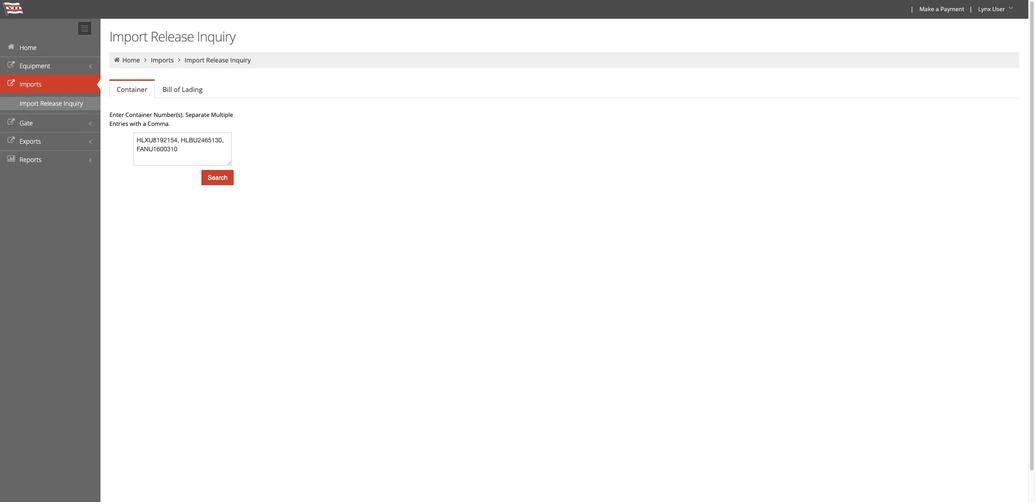 Task type: locate. For each thing, give the bounding box(es) containing it.
1 external link image from the top
[[7, 62, 16, 68]]

1 vertical spatial home
[[122, 56, 140, 64]]

external link image down home image
[[7, 62, 16, 68]]

release
[[151, 27, 194, 46], [206, 56, 229, 64], [40, 99, 62, 108]]

import release inquiry up angle right icon
[[109, 27, 235, 46]]

0 horizontal spatial a
[[143, 120, 146, 128]]

imports down the equipment
[[19, 80, 41, 88]]

2 vertical spatial import release inquiry
[[20, 99, 83, 108]]

with
[[130, 120, 141, 128]]

|
[[911, 5, 914, 13], [969, 5, 973, 13]]

0 vertical spatial external link image
[[7, 80, 16, 87]]

container up enter at the left of the page
[[117, 85, 147, 94]]

1 vertical spatial container
[[125, 111, 152, 119]]

0 horizontal spatial |
[[911, 5, 914, 13]]

home
[[19, 43, 37, 52], [122, 56, 140, 64]]

external link image inside exports link
[[7, 138, 16, 144]]

search
[[208, 174, 228, 181]]

1 vertical spatial inquiry
[[230, 56, 251, 64]]

release up angle right icon
[[151, 27, 194, 46]]

external link image
[[7, 80, 16, 87], [7, 119, 16, 126]]

imports link
[[151, 56, 174, 64], [0, 75, 101, 93]]

gate link
[[0, 114, 101, 132]]

a
[[936, 5, 939, 13], [143, 120, 146, 128]]

imports link down the equipment
[[0, 75, 101, 93]]

release right angle right icon
[[206, 56, 229, 64]]

1 vertical spatial release
[[206, 56, 229, 64]]

number(s).
[[154, 111, 184, 119]]

home image
[[113, 57, 121, 63]]

imports link right angle right image
[[151, 56, 174, 64]]

1 vertical spatial external link image
[[7, 119, 16, 126]]

0 vertical spatial external link image
[[7, 62, 16, 68]]

0 vertical spatial home
[[19, 43, 37, 52]]

separate
[[185, 111, 210, 119]]

1 horizontal spatial a
[[936, 5, 939, 13]]

external link image inside gate link
[[7, 119, 16, 126]]

home right home image
[[19, 43, 37, 52]]

import right angle right icon
[[185, 56, 205, 64]]

0 horizontal spatial release
[[40, 99, 62, 108]]

1 horizontal spatial |
[[969, 5, 973, 13]]

1 vertical spatial external link image
[[7, 138, 16, 144]]

import release inquiry
[[109, 27, 235, 46], [185, 56, 251, 64], [20, 99, 83, 108]]

2 external link image from the top
[[7, 119, 16, 126]]

equipment
[[19, 62, 50, 70]]

external link image inside equipment "link"
[[7, 62, 16, 68]]

2 external link image from the top
[[7, 138, 16, 144]]

0 vertical spatial release
[[151, 27, 194, 46]]

1 horizontal spatial release
[[151, 27, 194, 46]]

home link right home icon
[[122, 56, 140, 64]]

import up gate
[[20, 99, 39, 108]]

2 horizontal spatial release
[[206, 56, 229, 64]]

lynx
[[978, 5, 991, 13]]

2 | from the left
[[969, 5, 973, 13]]

1 horizontal spatial import
[[109, 27, 148, 46]]

0 vertical spatial imports
[[151, 56, 174, 64]]

external link image
[[7, 62, 16, 68], [7, 138, 16, 144]]

external link image for imports
[[7, 80, 16, 87]]

import
[[109, 27, 148, 46], [185, 56, 205, 64], [20, 99, 39, 108]]

release up gate link
[[40, 99, 62, 108]]

external link image left gate
[[7, 119, 16, 126]]

1 vertical spatial imports
[[19, 80, 41, 88]]

1 external link image from the top
[[7, 80, 16, 87]]

1 | from the left
[[911, 5, 914, 13]]

1 horizontal spatial import release inquiry link
[[185, 56, 251, 64]]

home link
[[0, 38, 101, 57], [122, 56, 140, 64]]

exports link
[[0, 132, 101, 151]]

a right make
[[936, 5, 939, 13]]

imports
[[151, 56, 174, 64], [19, 80, 41, 88]]

import release inquiry link up gate link
[[0, 97, 101, 110]]

2 vertical spatial inquiry
[[64, 99, 83, 108]]

1 horizontal spatial home
[[122, 56, 140, 64]]

imports right angle right image
[[151, 56, 174, 64]]

a right with
[[143, 120, 146, 128]]

external link image inside the imports "link"
[[7, 80, 16, 87]]

container
[[117, 85, 147, 94], [125, 111, 152, 119]]

1 horizontal spatial imports
[[151, 56, 174, 64]]

container up with
[[125, 111, 152, 119]]

external link image up bar chart icon
[[7, 138, 16, 144]]

| left make
[[911, 5, 914, 13]]

entries
[[109, 120, 128, 128]]

0 horizontal spatial import release inquiry link
[[0, 97, 101, 110]]

1 vertical spatial imports link
[[0, 75, 101, 93]]

1 vertical spatial import
[[185, 56, 205, 64]]

inquiry for import release inquiry link to the bottom
[[64, 99, 83, 108]]

angle right image
[[142, 57, 149, 63]]

import release inquiry up gate link
[[20, 99, 83, 108]]

0 vertical spatial container
[[117, 85, 147, 94]]

| left lynx
[[969, 5, 973, 13]]

home link up the equipment
[[0, 38, 101, 57]]

2 vertical spatial import
[[20, 99, 39, 108]]

multiple
[[211, 111, 233, 119]]

1 horizontal spatial imports link
[[151, 56, 174, 64]]

external link image for equipment
[[7, 62, 16, 68]]

0 horizontal spatial home
[[19, 43, 37, 52]]

external link image down home image
[[7, 80, 16, 87]]

1 vertical spatial a
[[143, 120, 146, 128]]

0 vertical spatial import release inquiry
[[109, 27, 235, 46]]

import release inquiry link
[[185, 56, 251, 64], [0, 97, 101, 110]]

import release inquiry link right angle right icon
[[185, 56, 251, 64]]

inquiry
[[197, 27, 235, 46], [230, 56, 251, 64], [64, 99, 83, 108]]

2 horizontal spatial import
[[185, 56, 205, 64]]

1 horizontal spatial home link
[[122, 56, 140, 64]]

0 vertical spatial imports link
[[151, 56, 174, 64]]

import release inquiry right angle right icon
[[185, 56, 251, 64]]

None text field
[[134, 133, 232, 166]]

container inside container link
[[117, 85, 147, 94]]

make a payment link
[[915, 0, 968, 19]]

import up home icon
[[109, 27, 148, 46]]

lading
[[182, 85, 203, 94]]

0 horizontal spatial import
[[20, 99, 39, 108]]

0 horizontal spatial home link
[[0, 38, 101, 57]]

home right home icon
[[122, 56, 140, 64]]

reports
[[19, 155, 41, 164]]



Task type: vqa. For each thing, say whether or not it's contained in the screenshot.
the top your
no



Task type: describe. For each thing, give the bounding box(es) containing it.
container inside the enter container number(s).  separate multiple entries with a comma.
[[125, 111, 152, 119]]

bar chart image
[[7, 156, 16, 162]]

angle right image
[[175, 57, 183, 63]]

enter container number(s).  separate multiple entries with a comma.
[[109, 111, 233, 128]]

inquiry for the top import release inquiry link
[[230, 56, 251, 64]]

0 horizontal spatial imports
[[19, 80, 41, 88]]

enter
[[109, 111, 124, 119]]

bill
[[163, 85, 172, 94]]

container link
[[109, 81, 155, 98]]

0 vertical spatial inquiry
[[197, 27, 235, 46]]

user
[[992, 5, 1005, 13]]

of
[[174, 85, 180, 94]]

reports link
[[0, 151, 101, 169]]

lynx user link
[[974, 0, 1019, 19]]

bill of lading link
[[155, 80, 210, 98]]

search button
[[201, 170, 234, 185]]

bill of lading
[[163, 85, 203, 94]]

import for import release inquiry link to the bottom
[[20, 99, 39, 108]]

angle down image
[[1007, 5, 1015, 11]]

payment
[[941, 5, 964, 13]]

external link image for exports
[[7, 138, 16, 144]]

0 vertical spatial import release inquiry link
[[185, 56, 251, 64]]

make
[[920, 5, 934, 13]]

home image
[[7, 44, 16, 50]]

comma.
[[148, 120, 170, 128]]

exports
[[19, 137, 41, 146]]

equipment link
[[0, 57, 101, 75]]

make a payment
[[920, 5, 964, 13]]

0 horizontal spatial imports link
[[0, 75, 101, 93]]

2 vertical spatial release
[[40, 99, 62, 108]]

import for the top import release inquiry link
[[185, 56, 205, 64]]

1 vertical spatial import release inquiry link
[[0, 97, 101, 110]]

0 vertical spatial import
[[109, 27, 148, 46]]

a inside the enter container number(s).  separate multiple entries with a comma.
[[143, 120, 146, 128]]

lynx user
[[978, 5, 1005, 13]]

0 vertical spatial a
[[936, 5, 939, 13]]

gate
[[19, 119, 33, 127]]

1 vertical spatial import release inquiry
[[185, 56, 251, 64]]

external link image for gate
[[7, 119, 16, 126]]



